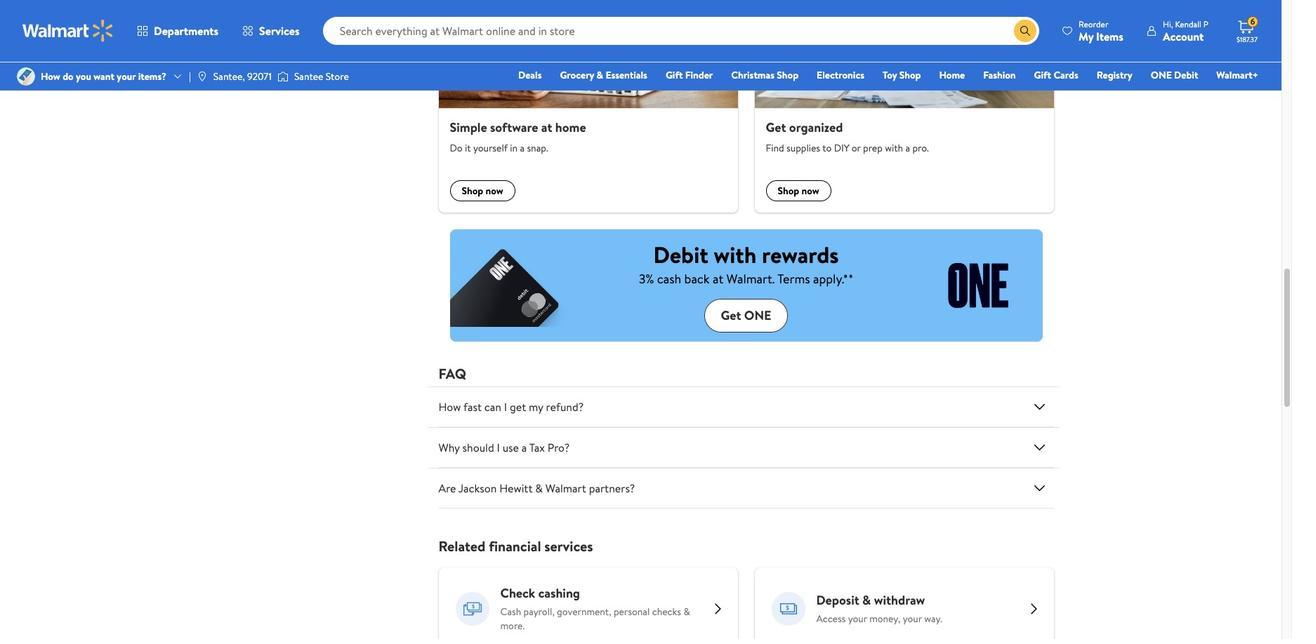 Task type: describe. For each thing, give the bounding box(es) containing it.
walmart
[[546, 481, 586, 497]]

fashion
[[983, 68, 1016, 82]]

gift finder
[[666, 68, 713, 82]]

personal
[[614, 606, 650, 620]]

in
[[510, 141, 518, 155]]

& inside the check cashing cash payroll, government, personal checks & more.
[[684, 606, 690, 620]]

fast
[[464, 400, 482, 415]]

check
[[500, 585, 535, 603]]

p
[[1204, 18, 1209, 30]]

 image for santee store
[[277, 70, 289, 84]]

walmart+ link
[[1210, 67, 1265, 83]]

hi, kendall p account
[[1163, 18, 1209, 44]]

do
[[450, 141, 463, 155]]

0 horizontal spatial one
[[744, 307, 772, 325]]

do
[[63, 70, 74, 84]]

use
[[503, 441, 519, 456]]

santee,
[[213, 70, 245, 84]]

apply.**
[[813, 270, 854, 288]]

rewards
[[762, 239, 839, 270]]

0 vertical spatial i
[[504, 400, 507, 415]]

get for get one
[[721, 307, 741, 325]]

checks
[[652, 606, 681, 620]]

a inside simple software at home do it yourself in a snap.
[[520, 141, 525, 155]]

services
[[545, 538, 593, 557]]

3%
[[639, 270, 654, 288]]

shop right christmas
[[777, 68, 799, 82]]

at inside the debit with rewards 3% cash back at walmart. terms apply.**
[[713, 270, 724, 288]]

toy shop
[[883, 68, 921, 82]]

gift finder link
[[659, 67, 719, 83]]

get one link
[[704, 299, 788, 333]]

get organized find supplies to diy or prep with a pro.
[[766, 119, 929, 155]]

get for get organized find supplies to diy or prep with a pro.
[[766, 119, 786, 136]]

payroll,
[[524, 606, 555, 620]]

one debit link
[[1145, 67, 1205, 83]]

Walmart Site-Wide search field
[[323, 17, 1040, 45]]

why should i use a tax pro? image
[[1031, 440, 1048, 457]]

your for withdraw
[[848, 613, 867, 627]]

reorder my items
[[1079, 18, 1124, 44]]

way.
[[924, 613, 942, 627]]

cards
[[1054, 68, 1079, 82]]

walmart image
[[22, 20, 114, 42]]

want
[[94, 70, 114, 84]]

store
[[326, 70, 349, 84]]

gift cards
[[1034, 68, 1079, 82]]

essentials
[[606, 68, 648, 82]]

departments button
[[125, 14, 230, 48]]

 image for santee, 92071
[[197, 71, 208, 82]]

& right hewitt
[[535, 481, 543, 497]]

organized
[[789, 119, 843, 136]]

software
[[490, 119, 538, 136]]

2 horizontal spatial your
[[903, 613, 922, 627]]

walmart+
[[1217, 68, 1259, 82]]

deposit and withdraw. access your money, your way. image
[[772, 593, 805, 626]]

shop right "toy" at the top of page
[[900, 68, 921, 82]]

grocery & essentials
[[560, 68, 648, 82]]

search icon image
[[1020, 25, 1031, 37]]

jackson
[[459, 481, 497, 497]]

money,
[[870, 613, 901, 627]]

6 $187.37
[[1237, 16, 1258, 44]]

get
[[510, 400, 526, 415]]

why should i use a tax pro?
[[439, 441, 570, 456]]

grocery
[[560, 68, 594, 82]]

debit with rewards 3% cash back at walmart. terms apply.**
[[639, 239, 854, 288]]

refund?
[[546, 400, 584, 415]]

simple software at home list item
[[430, 0, 746, 213]]

at inside simple software at home do it yourself in a snap.
[[541, 119, 552, 136]]

christmas shop link
[[725, 67, 805, 83]]

1 horizontal spatial one
[[1151, 68, 1172, 82]]

deals link
[[512, 67, 548, 83]]

back
[[685, 270, 710, 288]]

pro.
[[913, 141, 929, 155]]

government,
[[557, 606, 611, 620]]

a left tax
[[522, 441, 527, 456]]

deals
[[518, 68, 542, 82]]

departments
[[154, 23, 219, 39]]

terms
[[778, 270, 810, 288]]

Search search field
[[323, 17, 1040, 45]]

shop inside get organized list item
[[778, 184, 800, 198]]

christmas shop
[[731, 68, 799, 82]]

santee
[[294, 70, 323, 84]]

related
[[439, 538, 486, 557]]

pro?
[[548, 441, 570, 456]]

debit inside one debit link
[[1175, 68, 1199, 82]]

a inside get organized find supplies to diy or prep with a pro.
[[906, 141, 910, 155]]

kendall
[[1175, 18, 1202, 30]]

santee, 92071
[[213, 70, 272, 84]]

with inside the debit with rewards 3% cash back at walmart. terms apply.**
[[714, 239, 757, 270]]

gift for gift finder
[[666, 68, 683, 82]]

home link
[[933, 67, 972, 83]]

or
[[852, 141, 861, 155]]



Task type: locate. For each thing, give the bounding box(es) containing it.
|
[[189, 70, 191, 84]]

2 shop now from the left
[[778, 184, 820, 198]]

how fast can i get my refund?
[[439, 400, 584, 415]]

santee store
[[294, 70, 349, 84]]

get down walmart.
[[721, 307, 741, 325]]

a left "pro."
[[906, 141, 910, 155]]

 image right |
[[197, 71, 208, 82]]

list containing simple software at home
[[430, 0, 1062, 213]]

& right grocery
[[597, 68, 603, 82]]

now inside the simple software at home list item
[[486, 184, 504, 198]]

shop now for organized
[[778, 184, 820, 198]]

registry link
[[1091, 67, 1139, 83]]

0 vertical spatial debit
[[1175, 68, 1199, 82]]

how for how fast can i get my refund?
[[439, 400, 461, 415]]

your for you
[[117, 70, 136, 84]]

gift cards link
[[1028, 67, 1085, 83]]

shop down it
[[462, 184, 483, 198]]

my
[[529, 400, 543, 415]]

shop now for software
[[462, 184, 504, 198]]

how left do in the top of the page
[[41, 70, 60, 84]]

reorder
[[1079, 18, 1109, 30]]

home
[[939, 68, 965, 82]]

cashing
[[538, 585, 580, 603]]

toy
[[883, 68, 897, 82]]

how do you want your items?
[[41, 70, 166, 84]]

i left "get"
[[504, 400, 507, 415]]

one down walmart.
[[744, 307, 772, 325]]

get up the find
[[766, 119, 786, 136]]

related financial services
[[439, 538, 593, 557]]

& right the checks in the right bottom of the page
[[684, 606, 690, 620]]

get organized list item
[[746, 0, 1062, 213]]

hi,
[[1163, 18, 1173, 30]]

can
[[485, 400, 502, 415]]

debit with rewards. get three percent cash back at walmart. terms apply. get one. image
[[450, 245, 1043, 328]]

account
[[1163, 28, 1204, 44]]

snap.
[[527, 141, 548, 155]]

one
[[1151, 68, 1172, 82], [744, 307, 772, 325]]

withdraw
[[874, 592, 925, 610]]

1 vertical spatial debit
[[654, 239, 709, 270]]

items
[[1097, 28, 1124, 44]]

cash
[[500, 606, 521, 620]]

0 horizontal spatial at
[[541, 119, 552, 136]]

are jackson hewitt & walmart partners? image
[[1031, 481, 1048, 498]]

shop
[[777, 68, 799, 82], [900, 68, 921, 82], [462, 184, 483, 198], [778, 184, 800, 198]]

1 horizontal spatial your
[[848, 613, 867, 627]]

services button
[[230, 14, 312, 48]]

1 horizontal spatial with
[[885, 141, 903, 155]]

you
[[76, 70, 91, 84]]

now down yourself
[[486, 184, 504, 198]]

my
[[1079, 28, 1094, 44]]

christmas
[[731, 68, 775, 82]]

your right want
[[117, 70, 136, 84]]

items?
[[138, 70, 166, 84]]

1 shop now from the left
[[462, 184, 504, 198]]

get inside get organized find supplies to diy or prep with a pro.
[[766, 119, 786, 136]]

how
[[41, 70, 60, 84], [439, 400, 461, 415]]

with right back
[[714, 239, 757, 270]]

at up the snap.
[[541, 119, 552, 136]]

2 now from the left
[[802, 184, 820, 198]]

0 horizontal spatial debit
[[654, 239, 709, 270]]

0 horizontal spatial i
[[497, 441, 500, 456]]

0 horizontal spatial get
[[721, 307, 741, 325]]

i
[[504, 400, 507, 415], [497, 441, 500, 456]]

more.
[[500, 620, 525, 634]]

get one
[[721, 307, 772, 325]]

& inside the deposit & withdraw access your money, your way.
[[863, 592, 871, 610]]

with inside get organized find supplies to diy or prep with a pro.
[[885, 141, 903, 155]]

how left fast
[[439, 400, 461, 415]]

1 horizontal spatial shop now
[[778, 184, 820, 198]]

now for software
[[486, 184, 504, 198]]

to
[[823, 141, 832, 155]]

simple software at home do it yourself in a snap.
[[450, 119, 586, 155]]

a right in
[[520, 141, 525, 155]]

gift for gift cards
[[1034, 68, 1052, 82]]

prep
[[863, 141, 883, 155]]

1 gift from the left
[[666, 68, 683, 82]]

0 horizontal spatial your
[[117, 70, 136, 84]]

0 horizontal spatial how
[[41, 70, 60, 84]]

electronics
[[817, 68, 865, 82]]

debit
[[1175, 68, 1199, 82], [654, 239, 709, 270]]

1 vertical spatial with
[[714, 239, 757, 270]]

0 horizontal spatial shop now
[[462, 184, 504, 198]]

financial
[[489, 538, 541, 557]]

one down the 'account'
[[1151, 68, 1172, 82]]

0 horizontal spatial gift
[[666, 68, 683, 82]]

1 horizontal spatial i
[[504, 400, 507, 415]]

shop now down yourself
[[462, 184, 504, 198]]

now down supplies
[[802, 184, 820, 198]]

deposit
[[817, 592, 860, 610]]

check cashing cash payroll, government, personal checks & more.
[[500, 585, 690, 634]]

grocery & essentials link
[[554, 67, 654, 83]]

simple
[[450, 119, 487, 136]]

a
[[520, 141, 525, 155], [906, 141, 910, 155], [522, 441, 527, 456]]

shop now inside get organized list item
[[778, 184, 820, 198]]

1 horizontal spatial  image
[[277, 70, 289, 84]]

your right the access
[[848, 613, 867, 627]]

deposit & withdraw access your money, your way.
[[817, 592, 942, 627]]

1 vertical spatial i
[[497, 441, 500, 456]]

now
[[486, 184, 504, 198], [802, 184, 820, 198]]

0 vertical spatial at
[[541, 119, 552, 136]]

home
[[555, 119, 586, 136]]

1 vertical spatial one
[[744, 307, 772, 325]]

shop now down supplies
[[778, 184, 820, 198]]

 image
[[17, 67, 35, 86]]

are
[[439, 481, 456, 497]]

0 horizontal spatial  image
[[197, 71, 208, 82]]

how fast can i get my refund? image
[[1031, 399, 1048, 416]]

tax
[[529, 441, 545, 456]]

1 horizontal spatial at
[[713, 270, 724, 288]]

are jackson hewitt & walmart partners?
[[439, 481, 635, 497]]

1 vertical spatial at
[[713, 270, 724, 288]]

yourself
[[473, 141, 508, 155]]

one debit
[[1151, 68, 1199, 82]]

gift left "finder"
[[666, 68, 683, 82]]

list
[[430, 0, 1062, 213]]

electronics link
[[811, 67, 871, 83]]

fashion link
[[977, 67, 1022, 83]]

your left way.
[[903, 613, 922, 627]]

with right prep
[[885, 141, 903, 155]]

0 horizontal spatial now
[[486, 184, 504, 198]]

hewitt
[[500, 481, 533, 497]]

0 vertical spatial how
[[41, 70, 60, 84]]

faq
[[439, 365, 466, 384]]

shop now inside the simple software at home list item
[[462, 184, 504, 198]]

1 horizontal spatial now
[[802, 184, 820, 198]]

& up money,
[[863, 592, 871, 610]]

 image
[[277, 70, 289, 84], [197, 71, 208, 82]]

how for how do you want your items?
[[41, 70, 60, 84]]

check cashing. cash payroll, government, personal checks & more. image
[[456, 593, 489, 626]]

it
[[465, 141, 471, 155]]

diy
[[834, 141, 849, 155]]

1 horizontal spatial how
[[439, 400, 461, 415]]

shop down the find
[[778, 184, 800, 198]]

why
[[439, 441, 460, 456]]

0 vertical spatial get
[[766, 119, 786, 136]]

supplies
[[787, 141, 820, 155]]

0 horizontal spatial with
[[714, 239, 757, 270]]

1 vertical spatial get
[[721, 307, 741, 325]]

should
[[463, 441, 494, 456]]

shop inside the simple software at home list item
[[462, 184, 483, 198]]

finder
[[685, 68, 713, 82]]

0 vertical spatial with
[[885, 141, 903, 155]]

1 vertical spatial how
[[439, 400, 461, 415]]

i left use
[[497, 441, 500, 456]]

now inside get organized list item
[[802, 184, 820, 198]]

partners?
[[589, 481, 635, 497]]

1 horizontal spatial get
[[766, 119, 786, 136]]

 image right 92071
[[277, 70, 289, 84]]

at
[[541, 119, 552, 136], [713, 270, 724, 288]]

0 vertical spatial one
[[1151, 68, 1172, 82]]

2 gift from the left
[[1034, 68, 1052, 82]]

services
[[259, 23, 300, 39]]

1 now from the left
[[486, 184, 504, 198]]

at right back
[[713, 270, 724, 288]]

shop now
[[462, 184, 504, 198], [778, 184, 820, 198]]

now for organized
[[802, 184, 820, 198]]

1 horizontal spatial gift
[[1034, 68, 1052, 82]]

$187.37
[[1237, 34, 1258, 44]]

walmart.
[[727, 270, 775, 288]]

debit inside the debit with rewards 3% cash back at walmart. terms apply.**
[[654, 239, 709, 270]]

gift left the cards
[[1034, 68, 1052, 82]]

1 horizontal spatial debit
[[1175, 68, 1199, 82]]



Task type: vqa. For each thing, say whether or not it's contained in the screenshot.
Get
yes



